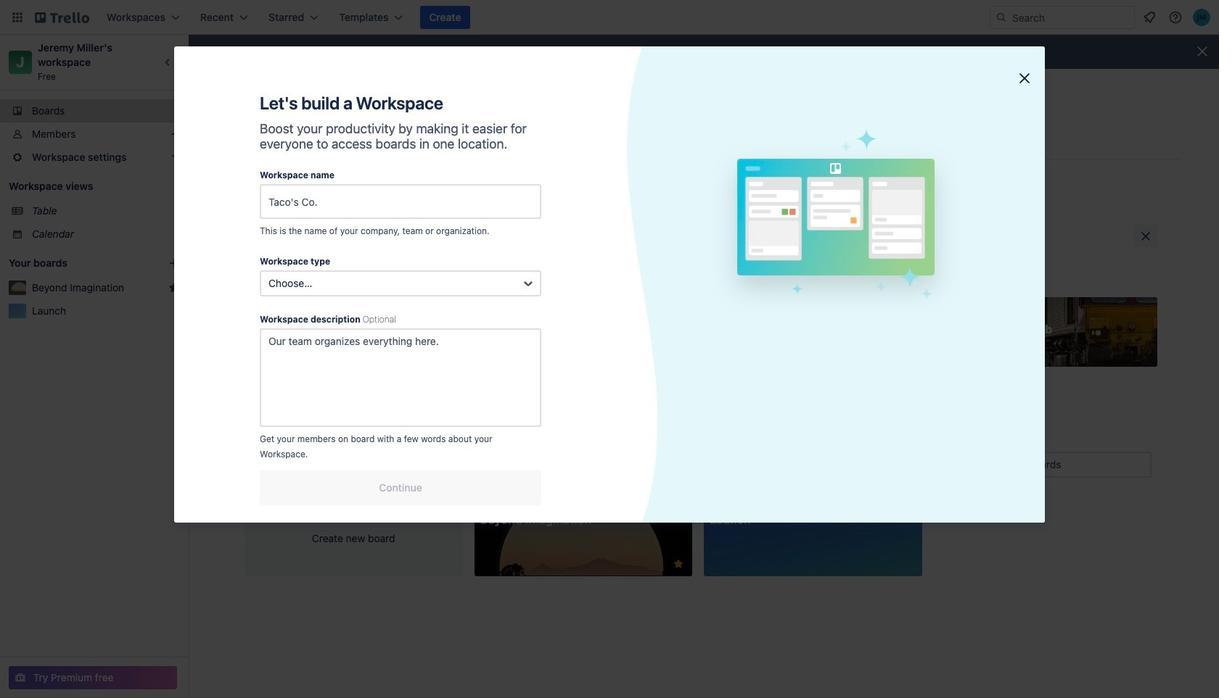 Task type: describe. For each thing, give the bounding box(es) containing it.
add board image
[[168, 258, 180, 269]]

primary element
[[0, 0, 1219, 35]]

your boards with 2 items element
[[9, 255, 147, 272]]

open information menu image
[[1168, 10, 1183, 25]]

Search field
[[1007, 7, 1134, 28]]

jeremy miller (jeremymiller198) image
[[1193, 9, 1210, 26]]

Search boards text field
[[970, 452, 1152, 478]]

search image
[[996, 12, 1007, 23]]



Task type: vqa. For each thing, say whether or not it's contained in the screenshot.
Add board image
yes



Task type: locate. For each thing, give the bounding box(es) containing it.
0 notifications image
[[1141, 9, 1158, 26]]

Taco's Co. text field
[[260, 184, 541, 219]]

workspace navigation collapse icon image
[[158, 52, 179, 73]]

Our team organizes everything here. text field
[[260, 329, 541, 427]]

starred icon image
[[168, 282, 180, 294]]



